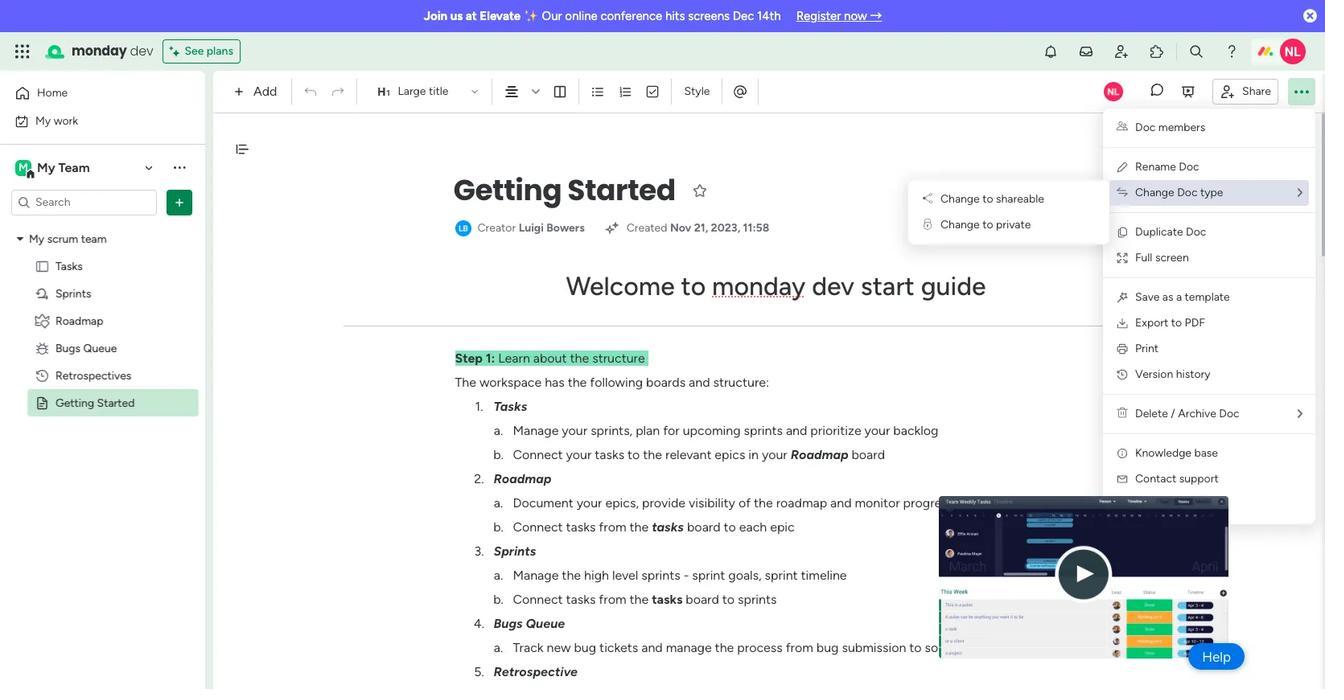 Task type: locate. For each thing, give the bounding box(es) containing it.
0 vertical spatial bugs queue
[[56, 342, 117, 355]]

tickets
[[600, 641, 638, 656]]

sprints
[[56, 287, 91, 301], [494, 544, 536, 559]]

getting started
[[453, 170, 676, 211], [56, 396, 135, 410]]

from
[[599, 520, 626, 535], [599, 592, 626, 608], [786, 641, 813, 656]]

monday up home button
[[72, 42, 127, 60]]

2 b . from the top
[[493, 520, 504, 535]]

service icon image for export to pdf
[[1116, 317, 1129, 330]]

3 b . from the top
[[493, 592, 504, 608]]

roadmap
[[776, 496, 827, 511]]

print
[[1135, 342, 1159, 356]]

sprint
[[692, 568, 725, 583], [765, 568, 798, 583]]

your down the sprints,
[[566, 447, 592, 463]]

manage left high on the left bottom
[[513, 568, 559, 583]]

full
[[1135, 251, 1153, 265]]

see plans button
[[163, 39, 241, 64]]

2 manage from the top
[[513, 568, 559, 583]]

a . for document your epics, provide visibility of the roadmap and monitor progress
[[494, 496, 503, 511]]

roadmap down prioritize
[[791, 447, 849, 463]]

0 vertical spatial manage
[[513, 423, 559, 439]]

0 horizontal spatial sprints
[[56, 287, 91, 301]]

4 .
[[474, 616, 485, 632]]

. for sprints
[[481, 544, 484, 559]]

. for tasks
[[480, 399, 483, 414]]

connect for connect tasks from the tasks board to each epic
[[513, 520, 563, 535]]

service icon image for version history
[[1116, 369, 1129, 381]]

connect
[[513, 447, 563, 463], [513, 520, 563, 535], [513, 592, 563, 608]]

pdf
[[1185, 316, 1205, 330]]

board down visibility
[[687, 520, 721, 535]]

0 vertical spatial sprints
[[56, 287, 91, 301]]

3 service icon image from the top
[[1116, 369, 1129, 381]]

0 horizontal spatial bug
[[574, 641, 596, 656]]

roadmap up retrospectives
[[56, 314, 103, 328]]

0 horizontal spatial started
[[97, 396, 135, 410]]

help button
[[1189, 644, 1245, 670]]

b . for connect tasks from the tasks board to sprints
[[493, 592, 504, 608]]

2 b from the top
[[493, 520, 501, 535]]

doc up change doc type
[[1179, 160, 1199, 174]]

luigi
[[519, 221, 544, 235]]

to down plan
[[628, 447, 640, 463]]

1 a . from the top
[[494, 423, 503, 439]]

duplicate doc image
[[1116, 226, 1129, 239]]

manage down has
[[513, 423, 559, 439]]

1 vertical spatial b .
[[493, 520, 504, 535]]

0 vertical spatial bugs
[[56, 342, 81, 355]]

roadmap up document
[[494, 472, 552, 487]]

to down "created nov 21, 2023, 11:58"
[[681, 271, 706, 302]]

tasks down my scrum team
[[56, 259, 83, 273]]

bug left submission
[[817, 641, 839, 656]]

your for document your epics, provide visibility of the roadmap and monitor progress
[[577, 496, 602, 511]]

2 vertical spatial b
[[493, 592, 501, 608]]

the right about
[[570, 351, 589, 366]]

0 vertical spatial dev
[[130, 42, 153, 60]]

tasks down high on the left bottom
[[566, 592, 596, 608]]

1 horizontal spatial roadmap
[[494, 472, 552, 487]]

service icon image
[[1116, 317, 1129, 330], [1116, 343, 1129, 356], [1116, 369, 1129, 381]]

1 vertical spatial sprints
[[494, 544, 536, 559]]

a . for manage the high level sprints - sprint goals, sprint timeline
[[494, 568, 503, 583]]

b
[[493, 447, 501, 463], [493, 520, 501, 535], [493, 592, 501, 608]]

1 horizontal spatial queue
[[526, 616, 565, 632]]

my for my scrum team
[[29, 232, 44, 246]]

0 vertical spatial public board image
[[35, 259, 50, 274]]

1 vertical spatial tasks
[[494, 399, 527, 414]]

. for document your epics, provide visibility of the roadmap and monitor progress
[[500, 496, 503, 511]]

0 vertical spatial started
[[568, 170, 676, 211]]

1 .
[[475, 399, 483, 414]]

started inside field
[[568, 170, 676, 211]]

connect up document
[[513, 447, 563, 463]]

0 horizontal spatial getting
[[56, 396, 94, 410]]

0 vertical spatial board
[[852, 447, 885, 463]]

a for track new bug tickets and manage the process from bug submission to solution
[[494, 641, 500, 656]]

has
[[545, 375, 565, 390]]

1 vertical spatial board
[[687, 520, 721, 535]]

v2 ellipsis image
[[1295, 81, 1309, 102]]

service icon image for print
[[1116, 343, 1129, 356]]

process
[[737, 641, 783, 656]]

board for board to each epic
[[687, 520, 721, 535]]

v2 delete line image
[[1117, 407, 1128, 421]]

my right workspace icon
[[37, 160, 55, 175]]

2 horizontal spatial roadmap
[[791, 447, 849, 463]]

start
[[861, 271, 915, 302]]

1 horizontal spatial tasks
[[494, 399, 527, 414]]

online
[[565, 9, 598, 23]]

queue up new
[[526, 616, 565, 632]]

0 vertical spatial service icon image
[[1116, 317, 1129, 330]]

0 vertical spatial queue
[[83, 342, 117, 355]]

the down epics,
[[630, 520, 649, 535]]

3
[[474, 544, 481, 559]]

Search in workspace field
[[34, 193, 134, 212]]

0 horizontal spatial sprint
[[692, 568, 725, 583]]

started down retrospectives
[[97, 396, 135, 410]]

1 vertical spatial service icon image
[[1116, 343, 1129, 356]]

from down epics,
[[599, 520, 626, 535]]

dapulse share image
[[923, 192, 933, 206]]

1 horizontal spatial monday
[[712, 271, 806, 302]]

0 vertical spatial getting started
[[453, 170, 676, 211]]

1 horizontal spatial started
[[568, 170, 676, 211]]

and
[[689, 375, 710, 390], [786, 423, 807, 439], [830, 496, 852, 511], [642, 641, 663, 656]]

option
[[0, 224, 205, 228]]

1 sprint from the left
[[692, 568, 725, 583]]

my
[[35, 114, 51, 128], [37, 160, 55, 175], [29, 232, 44, 246]]

bugs queue up the track
[[494, 616, 565, 632]]

help image
[[1224, 43, 1240, 60]]

my inside workspace selection element
[[37, 160, 55, 175]]

your for manage your sprints, plan for upcoming sprints and prioritize your backlog
[[562, 423, 588, 439]]

large
[[398, 84, 426, 98]]

change right 'dapulse private' icon
[[941, 218, 980, 232]]

1 vertical spatial getting started
[[56, 396, 135, 410]]

a for manage the high level sprints - sprint goals, sprint timeline
[[494, 568, 500, 583]]

noah lott image
[[1280, 39, 1306, 64]]

your left the sprints,
[[562, 423, 588, 439]]

2 vertical spatial b .
[[493, 592, 504, 608]]

delete
[[1135, 407, 1168, 421]]

private
[[996, 218, 1031, 232]]

2 vertical spatial board
[[686, 592, 719, 608]]

a for manage your sprints, plan for upcoming sprints and prioritize your backlog
[[494, 423, 500, 439]]

list box
[[0, 222, 205, 634]]

manage your sprints, plan for upcoming sprints and prioritize your backlog
[[513, 423, 939, 439]]

started up created
[[568, 170, 676, 211]]

provide
[[642, 496, 686, 511]]

tasks down workspace on the bottom left of page
[[494, 399, 527, 414]]

dec
[[733, 9, 754, 23]]

and right boards
[[689, 375, 710, 390]]

sprints right the 3 .
[[494, 544, 536, 559]]

1 vertical spatial manage
[[513, 568, 559, 583]]

monday down 11:58
[[712, 271, 806, 302]]

1 vertical spatial from
[[599, 592, 626, 608]]

contact support image
[[1116, 473, 1129, 486]]

b for connect tasks from the tasks board to sprints
[[493, 592, 501, 608]]

0 vertical spatial connect
[[513, 447, 563, 463]]

progress
[[903, 496, 954, 511]]

and left monitor
[[830, 496, 852, 511]]

from down level
[[599, 592, 626, 608]]

1 horizontal spatial getting
[[453, 170, 562, 211]]

bugs queue up retrospectives
[[56, 342, 117, 355]]

to left the pdf
[[1171, 316, 1182, 330]]

my right the caret down icon
[[29, 232, 44, 246]]

1 vertical spatial my
[[37, 160, 55, 175]]

my inside my work button
[[35, 114, 51, 128]]

sprints left -
[[642, 568, 681, 583]]

now
[[844, 9, 867, 23]]

1 vertical spatial connect
[[513, 520, 563, 535]]

1:
[[486, 351, 495, 366]]

doc left type
[[1177, 186, 1198, 200]]

1 vertical spatial monday
[[712, 271, 806, 302]]

0 vertical spatial my
[[35, 114, 51, 128]]

the left process on the bottom of page
[[715, 641, 734, 656]]

style
[[684, 84, 710, 98]]

0 vertical spatial monday
[[72, 42, 127, 60]]

1 vertical spatial roadmap
[[791, 447, 849, 463]]

1 vertical spatial bugs queue
[[494, 616, 565, 632]]

1 connect from the top
[[513, 447, 563, 463]]

1
[[475, 399, 480, 414]]

connect down document
[[513, 520, 563, 535]]

1 vertical spatial dev
[[812, 271, 855, 302]]

0 horizontal spatial bugs
[[56, 342, 81, 355]]

2 vertical spatial roadmap
[[494, 472, 552, 487]]

from right process on the bottom of page
[[786, 641, 813, 656]]

share button
[[1213, 78, 1279, 104]]

0 vertical spatial roadmap
[[56, 314, 103, 328]]

our
[[542, 9, 562, 23]]

dapulse private image
[[924, 218, 932, 232]]

2 .
[[474, 472, 484, 487]]

2 vertical spatial service icon image
[[1116, 369, 1129, 381]]

see plans
[[185, 44, 233, 58]]

creator luigi bowers
[[478, 221, 585, 235]]

to left the each
[[724, 520, 736, 535]]

0 vertical spatial getting
[[453, 170, 562, 211]]

0 horizontal spatial monday
[[72, 42, 127, 60]]

numbered list image
[[618, 84, 633, 99]]

search everything image
[[1188, 43, 1205, 60]]

0 horizontal spatial bugs queue
[[56, 342, 117, 355]]

service icon image left version
[[1116, 369, 1129, 381]]

2 a . from the top
[[494, 496, 503, 511]]

apps image
[[1149, 43, 1165, 60]]

1 vertical spatial bugs
[[494, 616, 523, 632]]

workspace
[[480, 375, 542, 390]]

sprints down goals,
[[738, 592, 777, 608]]

dapulse teams image
[[1117, 121, 1128, 134]]

3 a . from the top
[[494, 568, 503, 583]]

options image
[[171, 194, 187, 210]]

screen
[[1155, 251, 1189, 265]]

sprints down my scrum team
[[56, 287, 91, 301]]

my left work
[[35, 114, 51, 128]]

change for change to shareable
[[941, 192, 980, 206]]

change right dapulse share 'image'
[[941, 192, 980, 206]]

0 vertical spatial tasks
[[56, 259, 83, 273]]

help
[[1202, 649, 1231, 665]]

connect for connect tasks from the tasks board to sprints
[[513, 592, 563, 608]]

getting down retrospectives
[[56, 396, 94, 410]]

full screen image
[[1116, 252, 1129, 265]]

.
[[480, 399, 483, 414], [500, 423, 503, 439], [501, 447, 504, 463], [481, 472, 484, 487], [500, 496, 503, 511], [501, 520, 504, 535], [481, 544, 484, 559], [500, 568, 503, 583], [501, 592, 504, 608], [482, 616, 485, 632], [500, 641, 503, 656], [482, 665, 484, 680]]

screens
[[688, 9, 730, 23]]

2 vertical spatial connect
[[513, 592, 563, 608]]

. for bugs queue
[[482, 616, 485, 632]]

1 b . from the top
[[493, 447, 504, 463]]

5
[[474, 665, 482, 680]]

1 service icon image from the top
[[1116, 317, 1129, 330]]

0 vertical spatial b
[[493, 447, 501, 463]]

bugs right 4 .
[[494, 616, 523, 632]]

0 vertical spatial b .
[[493, 447, 504, 463]]

step
[[455, 351, 483, 366]]

board
[[852, 447, 885, 463], [687, 520, 721, 535], [686, 592, 719, 608]]

relevant
[[665, 447, 712, 463]]

✨
[[524, 9, 539, 23]]

knowledge base
[[1135, 447, 1218, 460]]

14th
[[757, 9, 781, 23]]

sprint right goals,
[[765, 568, 798, 583]]

board down prioritize
[[852, 447, 885, 463]]

your left epics,
[[577, 496, 602, 511]]

→
[[870, 9, 882, 23]]

members
[[1159, 121, 1206, 134]]

queue up retrospectives
[[83, 342, 117, 355]]

1 vertical spatial b
[[493, 520, 501, 535]]

1 vertical spatial public board image
[[35, 395, 50, 411]]

your for connect your tasks to the relevant epics in your roadmap board
[[566, 447, 592, 463]]

0 horizontal spatial queue
[[83, 342, 117, 355]]

visibility
[[689, 496, 735, 511]]

getting started inside list box
[[56, 396, 135, 410]]

dev left the start
[[812, 271, 855, 302]]

workspace selection element
[[15, 158, 92, 179]]

team
[[81, 232, 107, 246]]

0 vertical spatial from
[[599, 520, 626, 535]]

duplicate
[[1135, 225, 1183, 239]]

team
[[58, 160, 90, 175]]

1 horizontal spatial sprint
[[765, 568, 798, 583]]

bugs up retrospectives
[[56, 342, 81, 355]]

2 service icon image from the top
[[1116, 343, 1129, 356]]

scrum
[[47, 232, 78, 246]]

dev left see
[[130, 42, 153, 60]]

getting started down retrospectives
[[56, 396, 135, 410]]

2 connect from the top
[[513, 520, 563, 535]]

getting inside field
[[453, 170, 562, 211]]

0 horizontal spatial getting started
[[56, 396, 135, 410]]

0 horizontal spatial tasks
[[56, 259, 83, 273]]

doc up screen
[[1186, 225, 1207, 239]]

b . for connect your tasks to the relevant epics in your roadmap board
[[493, 447, 504, 463]]

1 horizontal spatial dev
[[812, 271, 855, 302]]

1 bug from the left
[[574, 641, 596, 656]]

sprints
[[744, 423, 783, 439], [642, 568, 681, 583], [738, 592, 777, 608]]

3 b from the top
[[493, 592, 501, 608]]

manage the high level sprints - sprint goals, sprint timeline
[[513, 568, 847, 583]]

public board image for getting started
[[35, 395, 50, 411]]

1 horizontal spatial bugs
[[494, 616, 523, 632]]

service icon image down save as a template image
[[1116, 317, 1129, 330]]

change for change doc type
[[1135, 186, 1175, 200]]

welcome
[[566, 271, 675, 302]]

bug right new
[[574, 641, 596, 656]]

sprint right -
[[692, 568, 725, 583]]

1 b from the top
[[493, 447, 501, 463]]

getting started up bowers
[[453, 170, 676, 211]]

getting up creator
[[453, 170, 562, 211]]

1 horizontal spatial sprints
[[494, 544, 536, 559]]

change down rename
[[1135, 186, 1175, 200]]

started
[[568, 170, 676, 211], [97, 396, 135, 410]]

4 a . from the top
[[494, 641, 503, 656]]

1 horizontal spatial getting started
[[453, 170, 676, 211]]

1 horizontal spatial bug
[[817, 641, 839, 656]]

2
[[474, 472, 481, 487]]

doc right dapulse teams icon
[[1135, 121, 1156, 134]]

2 vertical spatial from
[[786, 641, 813, 656]]

tasks
[[56, 259, 83, 273], [494, 399, 527, 414]]

feedback
[[1161, 498, 1208, 512]]

1 vertical spatial started
[[97, 396, 135, 410]]

1 manage from the top
[[513, 423, 559, 439]]

large title
[[398, 84, 449, 98]]

3 connect from the top
[[513, 592, 563, 608]]

sprints up in
[[744, 423, 783, 439]]

save
[[1135, 290, 1160, 304]]

service icon image left print
[[1116, 343, 1129, 356]]

1 public board image from the top
[[35, 259, 50, 274]]

connect up the track
[[513, 592, 563, 608]]

public board image
[[35, 259, 50, 274], [35, 395, 50, 411]]

document your epics, provide visibility of the roadmap and monitor progress
[[513, 496, 954, 511]]

save as a template image
[[1116, 291, 1129, 304]]

2 vertical spatial my
[[29, 232, 44, 246]]

timeline
[[801, 568, 847, 583]]

2 public board image from the top
[[35, 395, 50, 411]]

queue
[[83, 342, 117, 355], [526, 616, 565, 632]]

retrospectives
[[56, 369, 131, 383]]

backlog
[[893, 423, 939, 439]]

board down -
[[686, 592, 719, 608]]

submission
[[842, 641, 906, 656]]

structure
[[592, 351, 645, 366]]

doc for rename
[[1179, 160, 1199, 174]]

doc for duplicate
[[1186, 225, 1207, 239]]



Task type: describe. For each thing, give the bounding box(es) containing it.
my work button
[[10, 108, 173, 134]]

rename doc
[[1135, 160, 1199, 174]]

b for connect tasks from the tasks board to each epic
[[493, 520, 501, 535]]

add button
[[228, 79, 287, 105]]

about
[[533, 351, 567, 366]]

join
[[424, 9, 447, 23]]

monday dev
[[72, 42, 153, 60]]

doc for change
[[1177, 186, 1198, 200]]

to left private
[[983, 218, 993, 232]]

give feedback image
[[1116, 499, 1129, 512]]

home button
[[10, 80, 173, 106]]

support
[[1179, 472, 1219, 486]]

register now →
[[796, 9, 882, 23]]

my work
[[35, 114, 78, 128]]

bulleted list image
[[591, 84, 605, 99]]

the workspace has the following boards and structure:
[[455, 375, 769, 390]]

2 sprint from the left
[[765, 568, 798, 583]]

created
[[627, 221, 667, 235]]

my for my work
[[35, 114, 51, 128]]

select product image
[[14, 43, 31, 60]]

a . for track new bug tickets and manage the process from bug submission to solution
[[494, 641, 503, 656]]

layout image
[[553, 84, 568, 99]]

change for change to private
[[941, 218, 980, 232]]

connect for connect your tasks to the relevant epics in your roadmap board
[[513, 447, 563, 463]]

prioritize
[[811, 423, 861, 439]]

knowledge
[[1135, 447, 1192, 460]]

the left high on the left bottom
[[562, 568, 581, 583]]

5 .
[[474, 665, 484, 680]]

0 horizontal spatial dev
[[130, 42, 153, 60]]

1 vertical spatial queue
[[526, 616, 565, 632]]

contact
[[1135, 472, 1177, 486]]

queue inside list box
[[83, 342, 117, 355]]

version history
[[1135, 368, 1211, 381]]

21,
[[694, 221, 708, 235]]

sprints inside list box
[[56, 287, 91, 301]]

to left solution
[[909, 641, 922, 656]]

hits
[[665, 9, 685, 23]]

doc right archive
[[1219, 407, 1240, 421]]

delete / archive doc
[[1135, 407, 1240, 421]]

type
[[1200, 186, 1223, 200]]

list arrow image
[[1298, 187, 1303, 199]]

title
[[429, 84, 449, 98]]

archive
[[1178, 407, 1217, 421]]

b . for connect tasks from the tasks board to each epic
[[493, 520, 504, 535]]

save as a template
[[1135, 290, 1230, 304]]

the right of
[[754, 496, 773, 511]]

change doc type
[[1135, 186, 1223, 200]]

as
[[1163, 290, 1174, 304]]

register now → link
[[796, 9, 882, 23]]

from for board to each epic
[[599, 520, 626, 535]]

. for track new bug tickets and manage the process from bug submission to solution
[[500, 641, 503, 656]]

a . for manage your sprints, plan for upcoming sprints and prioritize your backlog
[[494, 423, 503, 439]]

inbox image
[[1078, 43, 1094, 60]]

knowledge base image
[[1116, 447, 1129, 460]]

to down goals,
[[722, 592, 735, 608]]

tasks down document
[[566, 520, 596, 535]]

getting started inside field
[[453, 170, 676, 211]]

from for board to sprints
[[599, 592, 626, 608]]

2 bug from the left
[[817, 641, 839, 656]]

. for manage the high level sprints - sprint goals, sprint timeline
[[500, 568, 503, 583]]

document
[[513, 496, 573, 511]]

monitor
[[855, 496, 900, 511]]

add to favorites image
[[692, 182, 708, 198]]

Getting Started field
[[449, 170, 680, 212]]

0 vertical spatial sprints
[[744, 423, 783, 439]]

tasks down the sprints,
[[595, 447, 625, 463]]

doc members
[[1135, 121, 1206, 134]]

the down plan
[[643, 447, 662, 463]]

rename doc image
[[1116, 161, 1129, 174]]

board activity image
[[1104, 82, 1123, 101]]

sprints,
[[591, 423, 633, 439]]

manage for manage the high level sprints - sprint goals, sprint timeline
[[513, 568, 559, 583]]

us
[[450, 9, 463, 23]]

work
[[54, 114, 78, 128]]

checklist image
[[646, 84, 660, 99]]

history
[[1176, 368, 1211, 381]]

a for document your epics, provide visibility of the roadmap and monitor progress
[[494, 496, 500, 511]]

1 vertical spatial sprints
[[642, 568, 681, 583]]

solution
[[925, 641, 971, 656]]

of
[[739, 496, 751, 511]]

1 vertical spatial getting
[[56, 396, 94, 410]]

following
[[590, 375, 643, 390]]

. for manage your sprints, plan for upcoming sprints and prioritize your backlog
[[500, 423, 503, 439]]

epic
[[770, 520, 795, 535]]

connect your tasks to the relevant epics in your roadmap board
[[513, 447, 885, 463]]

give
[[1135, 498, 1158, 512]]

dapulse x slim image
[[1205, 507, 1216, 523]]

register
[[796, 9, 841, 23]]

tasks down manage the high level sprints - sprint goals, sprint timeline
[[652, 592, 683, 608]]

share
[[1242, 84, 1271, 98]]

b for connect your tasks to the relevant epics in your roadmap board
[[493, 447, 501, 463]]

give feedback
[[1135, 498, 1208, 512]]

and right tickets on the left of the page
[[642, 641, 663, 656]]

0 horizontal spatial roadmap
[[56, 314, 103, 328]]

manage for manage your sprints, plan for upcoming sprints and prioritize your backlog
[[513, 423, 559, 439]]

track new bug tickets and manage the process from bug submission to solution
[[513, 641, 971, 656]]

full screen
[[1135, 251, 1189, 265]]

. for retrospective
[[482, 665, 484, 680]]

version
[[1135, 368, 1173, 381]]

each
[[739, 520, 767, 535]]

manage
[[666, 641, 712, 656]]

invite members image
[[1114, 43, 1130, 60]]

notifications image
[[1043, 43, 1059, 60]]

2023,
[[711, 221, 740, 235]]

list arrow image
[[1298, 409, 1303, 420]]

structure:
[[713, 375, 769, 390]]

rename
[[1135, 160, 1176, 174]]

mention image
[[733, 83, 749, 99]]

v2 change image
[[1117, 186, 1128, 200]]

plan
[[636, 423, 660, 439]]

to up change to private
[[983, 192, 993, 206]]

goals,
[[728, 568, 762, 583]]

export
[[1135, 316, 1169, 330]]

my for my team
[[37, 160, 55, 175]]

style button
[[677, 78, 717, 105]]

creator
[[478, 221, 516, 235]]

. for roadmap
[[481, 472, 484, 487]]

plans
[[207, 44, 233, 58]]

and left prioritize
[[786, 423, 807, 439]]

conference
[[601, 9, 662, 23]]

bowers
[[547, 221, 585, 235]]

-
[[684, 568, 689, 583]]

your right in
[[762, 447, 788, 463]]

public board image for tasks
[[35, 259, 50, 274]]

created nov 21, 2023, 11:58
[[627, 221, 770, 235]]

nov
[[670, 221, 691, 235]]

the down level
[[630, 592, 649, 608]]

board for board to sprints
[[686, 592, 719, 608]]

connect tasks from the tasks board to sprints
[[513, 592, 777, 608]]

track
[[513, 641, 544, 656]]

your left the backlog
[[865, 423, 890, 439]]

the right has
[[568, 375, 587, 390]]

workspace image
[[15, 159, 31, 177]]

1 horizontal spatial bugs queue
[[494, 616, 565, 632]]

m
[[19, 161, 28, 174]]

new
[[547, 641, 571, 656]]

retrospective
[[494, 665, 578, 680]]

learn
[[498, 351, 530, 366]]

2 vertical spatial sprints
[[738, 592, 777, 608]]

epics
[[715, 447, 745, 463]]

home
[[37, 86, 68, 100]]

connect tasks from the tasks board to each epic
[[513, 520, 795, 535]]

my team
[[37, 160, 90, 175]]

caret down image
[[17, 233, 23, 245]]

3 .
[[474, 544, 484, 559]]

export to pdf
[[1135, 316, 1205, 330]]

list box containing my scrum team
[[0, 222, 205, 634]]

tasks down provide
[[652, 520, 684, 535]]

workspace options image
[[171, 160, 187, 176]]

/
[[1171, 407, 1175, 421]]

change to shareable
[[941, 192, 1044, 206]]



Task type: vqa. For each thing, say whether or not it's contained in the screenshot.
v2 change Icon
yes



